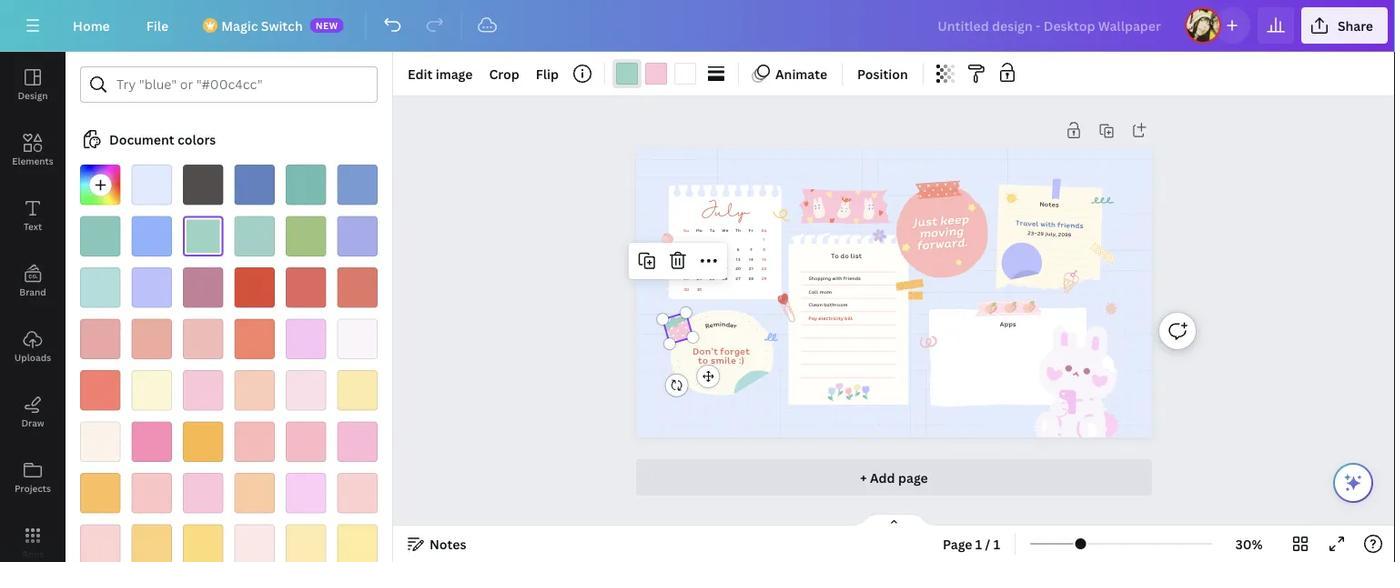 Task type: describe. For each thing, give the bounding box(es) containing it.
forget
[[720, 344, 750, 358]]

27
[[736, 276, 741, 282]]

10 24 3 17 31 tu 11 25 18 we 12 26 5 19 th 13 27 6 20 fr 14 28 7 21 sa 1 15 29 8 22
[[697, 228, 767, 292]]

#ffebab image
[[286, 525, 326, 562]]

notes button
[[400, 530, 474, 559]]

16
[[684, 266, 689, 272]]

page 1 / 1
[[943, 536, 1000, 553]]

file
[[146, 17, 169, 34]]

design button
[[0, 52, 66, 117]]

flip
[[536, 65, 559, 82]]

11
[[710, 256, 714, 262]]

1 vertical spatial #94d4c3 image
[[183, 216, 223, 257]]

apps inside clean bathroom pay electricity bill apps
[[1000, 319, 1016, 329]]

31
[[697, 286, 702, 292]]

home link
[[58, 7, 124, 44]]

9
[[685, 256, 688, 262]]

Design title text field
[[923, 7, 1178, 44]]

brand
[[19, 286, 46, 298]]

moving
[[919, 222, 964, 242]]

#ffb743 image
[[183, 422, 223, 462]]

1 horizontal spatial notes
[[1040, 199, 1060, 210]]

projects button
[[0, 445, 66, 511]]

#ffb8c5 image
[[286, 422, 326, 462]]

23
[[684, 276, 689, 282]]

call
[[809, 288, 819, 295]]

#94d4c3 image inside color group
[[616, 63, 638, 85]]

r
[[733, 321, 738, 331]]

#ffc4c4 image
[[132, 473, 172, 514]]

#ffb8c5 image
[[286, 422, 326, 462]]

#dfeaff image
[[132, 165, 172, 205]]

edit image button
[[400, 59, 480, 88]]

+ add page
[[860, 469, 928, 486]]

su
[[684, 228, 689, 234]]

su 9 23 2 16 30 mo
[[684, 228, 702, 292]]

r
[[704, 321, 711, 331]]

22
[[762, 266, 767, 272]]

flip button
[[528, 59, 566, 88]]

animate button
[[746, 59, 835, 88]]

3
[[698, 246, 701, 252]]

show pages image
[[851, 513, 938, 528]]

friends for travel
[[1057, 219, 1084, 231]]

#fa8068 image
[[234, 319, 275, 360]]

#ffec9e image
[[337, 525, 378, 562]]

#9ac47a image
[[286, 216, 326, 257]]

1 vertical spatial #94d4c3 image
[[183, 216, 223, 257]]

n
[[721, 319, 726, 329]]

share
[[1338, 17, 1373, 34]]

13
[[736, 256, 740, 262]]

+
[[860, 469, 867, 486]]

switch
[[261, 17, 303, 34]]

animate
[[775, 65, 827, 82]]

30% button
[[1220, 530, 1279, 559]]

#ffcaa1 image
[[234, 473, 275, 514]]

clean bathroom pay electricity bill apps
[[809, 301, 1016, 329]]

#97d1c9 image
[[234, 216, 275, 257]]

crop button
[[482, 59, 527, 88]]

side panel tab list
[[0, 52, 66, 562]]

Try "blue" or "#00c4cc" search field
[[117, 67, 366, 102]]

apps button
[[0, 511, 66, 562]]

#ffbd59 image
[[80, 473, 121, 514]]

clean
[[809, 301, 823, 308]]

+ add page button
[[636, 460, 1152, 496]]

19
[[723, 266, 727, 272]]

25
[[710, 276, 715, 282]]

document
[[109, 131, 174, 148]]

keep
[[939, 210, 969, 229]]

8
[[763, 246, 765, 252]]

notes inside the 'notes' button
[[430, 536, 466, 553]]

#faf5fa image
[[337, 319, 378, 360]]

:)
[[739, 353, 745, 367]]

we
[[722, 228, 728, 234]]

brand button
[[0, 248, 66, 314]]

5
[[724, 246, 726, 252]]

don't
[[693, 344, 718, 358]]

bathroom
[[824, 301, 848, 308]]

july,
[[1045, 230, 1057, 238]]

#ffcaa1 image
[[234, 473, 275, 514]]

#ffd27a image
[[132, 525, 172, 562]]

10
[[697, 256, 702, 262]]

share button
[[1301, 7, 1388, 44]]

#bcc1ff image
[[132, 268, 172, 308]]

friends for shopping
[[844, 275, 861, 282]]

home
[[73, 17, 110, 34]]

i
[[720, 319, 722, 329]]

#94d4c3 image inside color group
[[616, 63, 638, 85]]

canva assistant image
[[1342, 472, 1364, 494]]

#ffbd59 image
[[80, 473, 121, 514]]

projects
[[15, 482, 51, 495]]

1 inside the '10 24 3 17 31 tu 11 25 18 we 12 26 5 19 th 13 27 6 20 fr 14 28 7 21 sa 1 15 29 8 22'
[[763, 236, 765, 242]]

26
[[723, 276, 728, 282]]

draw button
[[0, 380, 66, 445]]

#fecbb8 image
[[234, 370, 275, 411]]

2 e from the left
[[729, 320, 735, 330]]

magic
[[221, 17, 258, 34]]

12
[[723, 256, 727, 262]]

29 inside the '10 24 3 17 31 tu 11 25 18 we 12 26 5 19 th 13 27 6 20 fr 14 28 7 21 sa 1 15 29 8 22'
[[762, 276, 767, 282]]

#ffc4c4 image
[[132, 473, 172, 514]]

to
[[831, 251, 839, 261]]

6
[[737, 246, 739, 252]]



Task type: locate. For each thing, give the bounding box(es) containing it.
file button
[[132, 7, 183, 44]]

page
[[943, 536, 973, 553]]

#66bdb1 image
[[286, 165, 326, 205]]

7
[[750, 246, 752, 252]]

24
[[697, 276, 702, 282]]

design
[[18, 89, 48, 101]]

with right 23-
[[1040, 219, 1056, 230]]

color group
[[612, 59, 700, 88]]

#ffcfcf image
[[337, 473, 378, 514], [337, 473, 378, 514]]

#94d4c3 image left #97d1c9 image
[[183, 216, 223, 257]]

0 horizontal spatial e
[[709, 320, 714, 330]]

21
[[749, 266, 753, 272]]

#fc7a6c image
[[80, 370, 121, 411], [80, 370, 121, 411]]

#bcc1ff image
[[132, 268, 172, 308]]

#97d1c9 image
[[234, 216, 275, 257]]

mom
[[820, 288, 832, 295]]

#f6bbb7 image
[[183, 319, 223, 360], [183, 319, 223, 360]]

2099
[[1058, 230, 1072, 239]]

cute pastel hand drawn doodle line image
[[772, 204, 794, 226]]

mo
[[696, 228, 702, 234]]

30%
[[1236, 536, 1263, 553]]

0 vertical spatial #94d4c3 image
[[616, 63, 638, 85]]

0 horizontal spatial with
[[832, 275, 842, 282]]

0 horizontal spatial notes
[[430, 536, 466, 553]]

#a5abed image
[[337, 216, 378, 257]]

draw
[[21, 417, 44, 429]]

shopping with friends call mom
[[809, 275, 861, 295]]

to
[[698, 353, 708, 367]]

crop
[[489, 65, 519, 82]]

15
[[762, 256, 766, 262]]

position
[[857, 65, 908, 82]]

uploads button
[[0, 314, 66, 380]]

#ff8ab9 image
[[132, 422, 172, 462], [132, 422, 172, 462]]

main menu bar
[[0, 0, 1395, 52]]

#c87f9a image
[[183, 268, 223, 308], [183, 268, 223, 308]]

#94d4c3 image
[[616, 63, 638, 85], [183, 216, 223, 257]]

pay
[[809, 315, 817, 322]]

friends
[[1057, 219, 1084, 231], [844, 275, 861, 282]]

#ffe7e7 image
[[234, 525, 275, 562], [234, 525, 275, 562]]

with for shopping
[[832, 275, 842, 282]]

electricity
[[818, 315, 844, 322]]

#94d4c3 image right flip button
[[616, 63, 638, 85]]

#faf5fa image
[[337, 319, 378, 360]]

#5c82c2 image
[[234, 165, 275, 205], [234, 165, 275, 205]]

elements
[[12, 155, 53, 167]]

#524c4c image
[[183, 165, 223, 205], [183, 165, 223, 205]]

do
[[841, 251, 849, 261]]

1 left /
[[976, 536, 982, 553]]

1 horizontal spatial with
[[1040, 219, 1056, 230]]

#66bdb1 image
[[286, 165, 326, 205]]

fr
[[749, 228, 753, 234]]

#fedee9 image
[[286, 370, 326, 411], [286, 370, 326, 411]]

1 horizontal spatial 1
[[976, 536, 982, 553]]

#fac3f3 image
[[286, 319, 326, 360], [286, 319, 326, 360]]

#f0a5a5 image
[[80, 319, 121, 360], [80, 319, 121, 360]]

list
[[851, 251, 862, 261]]

forward.
[[916, 233, 968, 254]]

e
[[709, 320, 714, 330], [729, 320, 735, 330]]

#7dc7bd image
[[80, 216, 121, 257], [80, 216, 121, 257]]

29 inside travel with friends 23-29 july, 2099
[[1037, 229, 1044, 238]]

0 vertical spatial friends
[[1057, 219, 1084, 231]]

shopping
[[809, 275, 831, 282]]

29 left july,
[[1037, 229, 1044, 238]]

document colors
[[109, 131, 216, 148]]

travel with friends 23-29 july, 2099
[[1015, 217, 1084, 239]]

0 vertical spatial #94d4c3 image
[[616, 63, 638, 85]]

m
[[713, 319, 720, 330]]

new
[[316, 19, 338, 31]]

2
[[685, 246, 688, 252]]

1 vertical spatial with
[[832, 275, 842, 282]]

add
[[870, 469, 895, 486]]

friends inside shopping with friends call mom
[[844, 275, 861, 282]]

text
[[24, 220, 42, 233]]

30
[[684, 286, 689, 292]]

th
[[736, 228, 741, 234]]

with inside shopping with friends call mom
[[832, 275, 842, 282]]

#fcf7d2 image
[[132, 370, 172, 411], [132, 370, 172, 411]]

don't forget to smile :)
[[693, 344, 750, 367]]

smile
[[710, 353, 736, 367]]

#ffb8b8 image
[[234, 422, 275, 462], [234, 422, 275, 462]]

14
[[749, 256, 753, 262]]

colors
[[177, 131, 216, 148]]

#9ac47a image
[[286, 216, 326, 257]]

text button
[[0, 183, 66, 248]]

notes right #ffec9e icon
[[430, 536, 466, 553]]

1
[[763, 236, 765, 242], [976, 536, 982, 553], [994, 536, 1000, 553]]

#ffc4dc image
[[183, 473, 223, 514], [183, 473, 223, 514]]

with
[[1040, 219, 1056, 230], [832, 275, 842, 282]]

#ffb8d9 image
[[337, 422, 378, 462], [337, 422, 378, 462]]

tu
[[710, 228, 715, 234]]

0 vertical spatial notes
[[1040, 199, 1060, 210]]

#f4a99e image
[[132, 319, 172, 360]]

friends right july,
[[1057, 219, 1084, 231]]

0 horizontal spatial #94d4c3 image
[[183, 216, 223, 257]]

#ffb743 image
[[183, 422, 223, 462]]

#8cb3ff image
[[132, 216, 172, 257], [132, 216, 172, 257]]

apps inside apps button
[[22, 548, 44, 560]]

bill
[[845, 315, 853, 322]]

with right shopping
[[832, 275, 842, 282]]

0 horizontal spatial friends
[[844, 275, 861, 282]]

add a new color image
[[80, 165, 121, 205], [80, 165, 121, 205]]

#ffcdf7 image
[[286, 473, 326, 514]]

0 horizontal spatial 29
[[762, 276, 767, 282]]

to do list
[[831, 251, 862, 261]]

#ffcdf7 image
[[286, 473, 326, 514]]

0 vertical spatial with
[[1040, 219, 1056, 230]]

#e87568 image
[[337, 268, 378, 308], [337, 268, 378, 308]]

#fef3eb image
[[80, 422, 121, 462], [80, 422, 121, 462]]

1 vertical spatial apps
[[22, 548, 44, 560]]

1 down sa
[[763, 236, 765, 242]]

with for travel
[[1040, 219, 1056, 230]]

2 horizontal spatial 1
[[994, 536, 1000, 553]]

1 horizontal spatial e
[[729, 320, 735, 330]]

with inside travel with friends 23-29 july, 2099
[[1040, 219, 1056, 230]]

1 vertical spatial 29
[[762, 276, 767, 282]]

position button
[[850, 59, 915, 88]]

july
[[701, 200, 749, 225]]

1 horizontal spatial #94d4c3 image
[[616, 63, 638, 85]]

friends inside travel with friends 23-29 july, 2099
[[1057, 219, 1084, 231]]

e left i
[[709, 320, 714, 330]]

elements button
[[0, 117, 66, 183]]

1 horizontal spatial 29
[[1037, 229, 1044, 238]]

23-
[[1027, 229, 1038, 237]]

e right n
[[729, 320, 735, 330]]

#ffec9e image
[[337, 525, 378, 562]]

0 horizontal spatial 1
[[763, 236, 765, 242]]

1 vertical spatial friends
[[844, 275, 861, 282]]

#ffdb76 image
[[183, 525, 223, 562], [183, 525, 223, 562]]

#fec6d9 image
[[183, 370, 223, 411], [183, 370, 223, 411]]

just
[[912, 212, 938, 231]]

#e5645e image
[[286, 268, 326, 308], [286, 268, 326, 308]]

0 vertical spatial 29
[[1037, 229, 1044, 238]]

#dfeaff image
[[132, 165, 172, 205]]

17
[[697, 266, 701, 272]]

1 right /
[[994, 536, 1000, 553]]

#fecbb8 image
[[234, 370, 275, 411]]

1 horizontal spatial apps
[[1000, 319, 1016, 329]]

#94d4c3 image right flip button
[[616, 63, 638, 85]]

#ffebab image
[[286, 525, 326, 562]]

#a5abed image
[[337, 216, 378, 257]]

#94d4c3 image left #97d1c9 image
[[183, 216, 223, 257]]

#f4a99e image
[[132, 319, 172, 360]]

20
[[735, 266, 741, 272]]

29 down "22"
[[762, 276, 767, 282]]

sa
[[761, 228, 767, 234]]

page
[[898, 469, 928, 486]]

#ffd27a image
[[132, 525, 172, 562]]

#ffc4dc image
[[645, 63, 667, 85], [645, 63, 667, 85]]

#759ad7 image
[[337, 165, 378, 205], [337, 165, 378, 205]]

#94d4c3 image
[[616, 63, 638, 85], [183, 216, 223, 257]]

#fa8068 image
[[234, 319, 275, 360]]

#e44533 image
[[234, 268, 275, 308], [234, 268, 275, 308]]

notes up travel with friends 23-29 july, 2099
[[1040, 199, 1060, 210]]

1 e from the left
[[709, 320, 714, 330]]

1 vertical spatial notes
[[430, 536, 466, 553]]

#ffd1d1 image
[[80, 525, 121, 562], [80, 525, 121, 562]]

uploads
[[14, 351, 51, 364]]

1 horizontal spatial #94d4c3 image
[[616, 63, 638, 85]]

#feeaa9 image
[[337, 370, 378, 411], [337, 370, 378, 411]]

travel
[[1015, 217, 1039, 229]]

friends down list
[[844, 275, 861, 282]]

#ffffff image
[[674, 63, 696, 85], [674, 63, 696, 85]]

0 horizontal spatial #94d4c3 image
[[183, 216, 223, 257]]

0 horizontal spatial apps
[[22, 548, 44, 560]]

/
[[985, 536, 991, 553]]

1 horizontal spatial friends
[[1057, 219, 1084, 231]]

magic switch
[[221, 17, 303, 34]]

#a9dfdc image
[[80, 268, 121, 308], [80, 268, 121, 308]]

image
[[436, 65, 473, 82]]

0 vertical spatial apps
[[1000, 319, 1016, 329]]

28
[[749, 276, 754, 282]]

just keep moving forward.
[[912, 210, 969, 254]]



Task type: vqa. For each thing, say whether or not it's contained in the screenshot.
the Create in the CREATE A TEAM button
no



